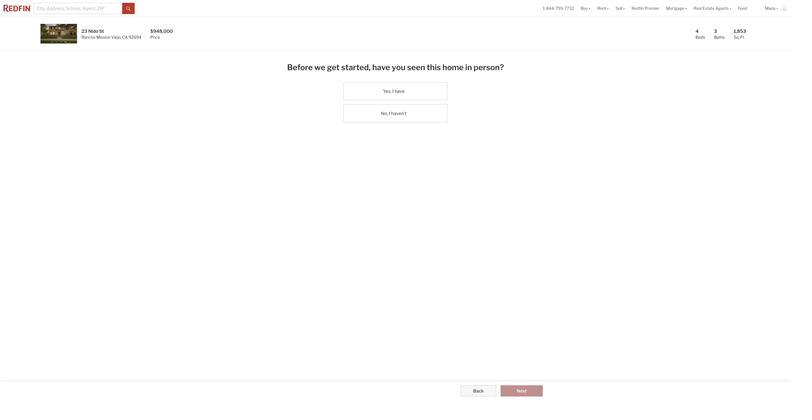 Task type: describe. For each thing, give the bounding box(es) containing it.
agents
[[716, 6, 729, 11]]

we
[[315, 63, 326, 72]]

redfin premier button
[[629, 0, 663, 17]]

mortgage
[[667, 6, 685, 11]]

▾ for mortgage ▾
[[686, 6, 687, 11]]

real estate agents ▾ link
[[694, 0, 732, 17]]

rent ▾ button
[[594, 0, 613, 17]]

real estate agents ▾
[[694, 6, 732, 11]]

1-
[[543, 6, 547, 11]]

rancho
[[82, 35, 96, 40]]

this
[[427, 63, 441, 72]]

rent ▾ button
[[598, 0, 609, 17]]

▾ for maria ▾
[[777, 6, 779, 11]]

23 nido st rancho mission viejo , ca 92694
[[82, 29, 141, 40]]

i for haven't
[[389, 111, 390, 116]]

mortgage ▾ button
[[663, 0, 691, 17]]

▾ for buy ▾
[[589, 6, 591, 11]]

92694
[[129, 35, 141, 40]]

844-
[[547, 6, 556, 11]]

buy ▾
[[581, 6, 591, 11]]

premier
[[645, 6, 660, 11]]

sq.
[[734, 35, 740, 40]]

4
[[696, 29, 699, 34]]

person?
[[474, 63, 504, 72]]

before
[[287, 63, 313, 72]]

back
[[473, 389, 484, 395]]

3 baths
[[714, 29, 725, 40]]

yes, i have
[[383, 89, 405, 94]]

3
[[714, 29, 717, 34]]

yes,
[[383, 89, 392, 94]]

sell ▾ button
[[616, 0, 625, 17]]

7732
[[565, 6, 574, 11]]

feed button
[[735, 0, 762, 17]]

viejo
[[111, 35, 121, 40]]

sell
[[616, 6, 623, 11]]

before we get started, have you seen this home in person?. required field. element
[[287, 60, 504, 73]]

City, Address, School, Agent, ZIP search field
[[33, 3, 122, 14]]

▾ for rent ▾
[[607, 6, 609, 11]]

4 beds
[[696, 29, 705, 40]]

next button
[[501, 386, 543, 397]]

ca
[[122, 35, 128, 40]]

get
[[327, 63, 340, 72]]

no,
[[381, 111, 388, 116]]

rent ▾
[[598, 6, 609, 11]]

buy ▾ button
[[578, 0, 594, 17]]

▾ for sell ▾
[[623, 6, 625, 11]]

redfin
[[632, 6, 644, 11]]

real estate agents ▾ button
[[691, 0, 735, 17]]



Task type: vqa. For each thing, say whether or not it's contained in the screenshot.
second '▾'
yes



Task type: locate. For each thing, give the bounding box(es) containing it.
1-844-759-7732 link
[[543, 6, 574, 11]]

▾ right 'maria'
[[777, 6, 779, 11]]

no, i haven't
[[381, 111, 407, 116]]

maria ▾
[[766, 6, 779, 11]]

▾ right rent
[[607, 6, 609, 11]]

1,853 sq. ft.
[[734, 29, 747, 40]]

▾ right sell
[[623, 6, 625, 11]]

mortgage ▾
[[667, 6, 687, 11]]

▾ right agents
[[730, 6, 732, 11]]

home
[[443, 63, 464, 72]]

0 vertical spatial have
[[373, 63, 390, 72]]

buy
[[581, 6, 588, 11]]

next
[[517, 389, 527, 395]]

i
[[393, 89, 394, 94], [389, 111, 390, 116]]

0 horizontal spatial have
[[373, 63, 390, 72]]

1 vertical spatial i
[[389, 111, 390, 116]]

real
[[694, 6, 702, 11]]

1,853
[[734, 29, 747, 34]]

23
[[82, 29, 87, 34]]

ft.
[[741, 35, 745, 40]]

buy ▾ button
[[581, 0, 591, 17]]

▾ right buy
[[589, 6, 591, 11]]

sell ▾ button
[[613, 0, 629, 17]]

1 horizontal spatial i
[[393, 89, 394, 94]]

$948,000 price
[[150, 29, 173, 40]]

rent
[[598, 6, 607, 11]]

mission
[[96, 35, 111, 40]]

0 horizontal spatial i
[[389, 111, 390, 116]]

estate
[[703, 6, 715, 11]]

i for have
[[393, 89, 394, 94]]

have right yes,
[[395, 89, 405, 94]]

▾
[[589, 6, 591, 11], [607, 6, 609, 11], [623, 6, 625, 11], [686, 6, 687, 11], [730, 6, 732, 11], [777, 6, 779, 11]]

3 ▾ from the left
[[623, 6, 625, 11]]

back button
[[461, 386, 496, 397]]

in
[[466, 63, 472, 72]]

4 ▾ from the left
[[686, 6, 687, 11]]

started,
[[341, 63, 371, 72]]

1 horizontal spatial have
[[395, 89, 405, 94]]

have left the you
[[373, 63, 390, 72]]

,
[[121, 35, 121, 40]]

▾ right mortgage
[[686, 6, 687, 11]]

759-
[[556, 6, 565, 11]]

▾ inside dropdown button
[[730, 6, 732, 11]]

have
[[373, 63, 390, 72], [395, 89, 405, 94]]

redfin premier
[[632, 6, 660, 11]]

1-844-759-7732
[[543, 6, 574, 11]]

submit search image
[[126, 6, 131, 11]]

mortgage ▾ button
[[667, 0, 687, 17]]

maria
[[766, 6, 776, 11]]

price
[[150, 35, 160, 40]]

nido
[[88, 29, 98, 34]]

6 ▾ from the left
[[777, 6, 779, 11]]

before we get started, have you seen this home in person?
[[287, 63, 504, 72]]

i right no,
[[389, 111, 390, 116]]

$948,000
[[150, 29, 173, 34]]

2 ▾ from the left
[[607, 6, 609, 11]]

haven't
[[391, 111, 407, 116]]

1 vertical spatial have
[[395, 89, 405, 94]]

you
[[392, 63, 406, 72]]

seen
[[407, 63, 425, 72]]

feed
[[739, 6, 748, 11]]

beds
[[696, 35, 705, 40]]

sell ▾
[[616, 6, 625, 11]]

0 vertical spatial i
[[393, 89, 394, 94]]

st
[[99, 29, 104, 34]]

baths
[[714, 35, 725, 40]]

5 ▾ from the left
[[730, 6, 732, 11]]

1 ▾ from the left
[[589, 6, 591, 11]]

i right yes,
[[393, 89, 394, 94]]



